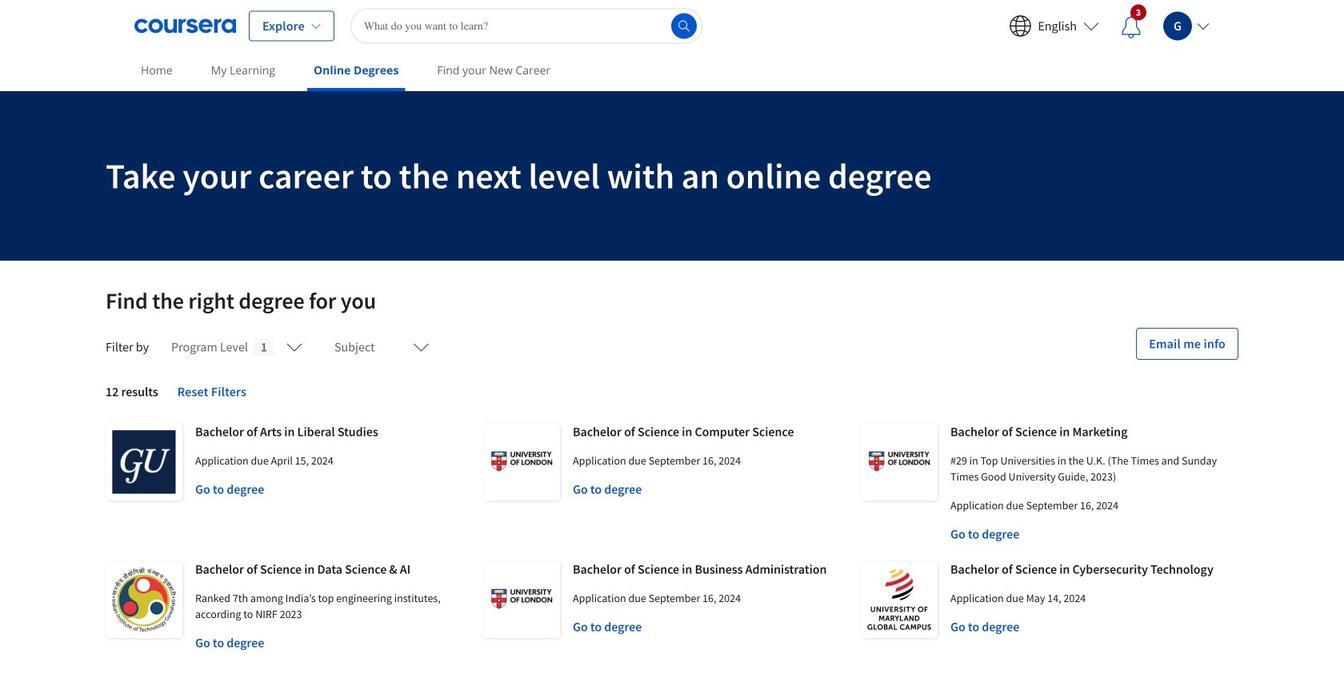 Task type: describe. For each thing, give the bounding box(es) containing it.
What do you want to learn? text field
[[350, 8, 703, 44]]

georgetown university image
[[106, 424, 182, 501]]

indian institute of technology guwahati image
[[106, 562, 182, 639]]

university of maryland global campus image
[[861, 562, 938, 639]]



Task type: locate. For each thing, give the bounding box(es) containing it.
None search field
[[350, 8, 703, 44]]

coursera image
[[134, 13, 236, 39]]

university of london image
[[483, 424, 560, 501], [861, 424, 938, 501], [483, 562, 560, 639]]



Task type: vqa. For each thing, say whether or not it's contained in the screenshot.
the institution name text box
no



